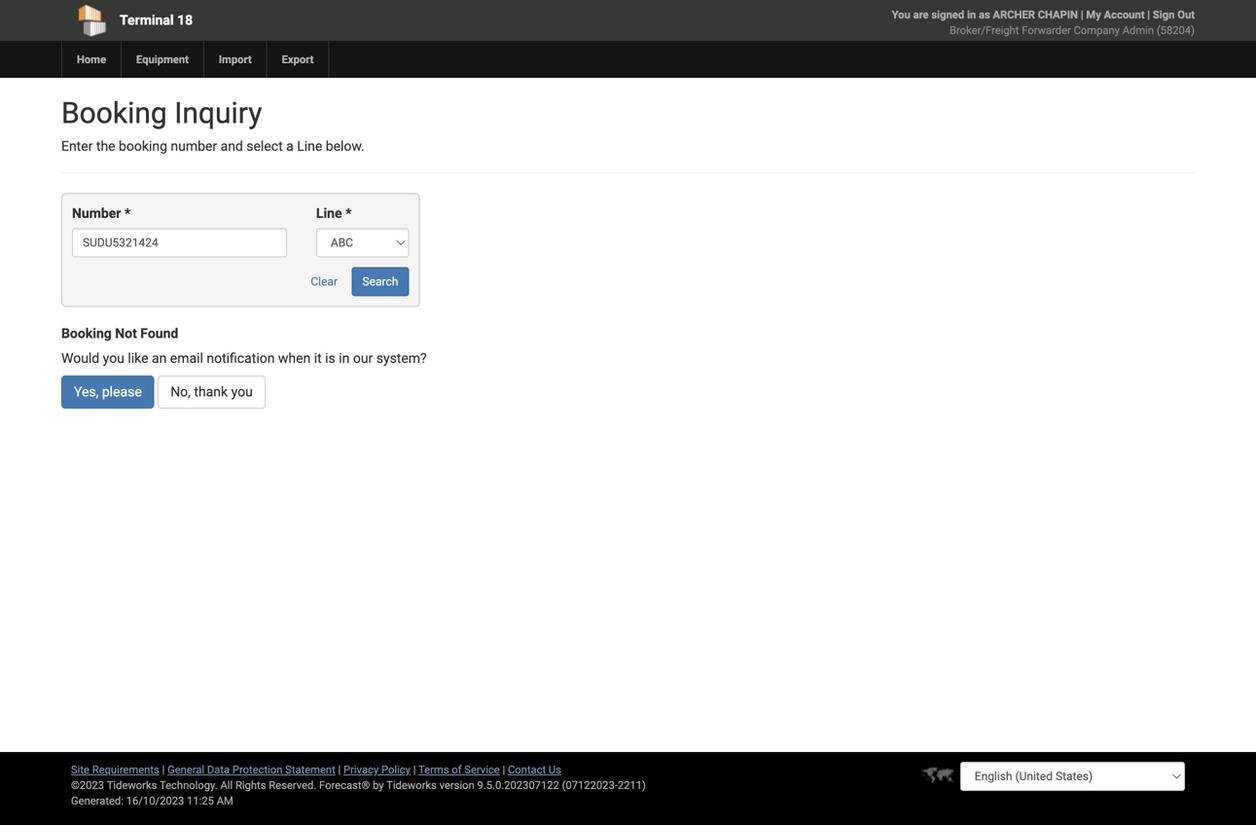 Task type: locate. For each thing, give the bounding box(es) containing it.
1 * from the left
[[124, 205, 131, 221]]

our
[[353, 350, 373, 366]]

generated:
[[71, 795, 124, 807]]

my
[[1087, 8, 1102, 21]]

0 vertical spatial you
[[103, 350, 125, 366]]

1 vertical spatial in
[[339, 350, 350, 366]]

terms of service link
[[419, 764, 500, 776]]

company
[[1074, 24, 1120, 37]]

terminal
[[120, 12, 174, 28]]

2 * from the left
[[346, 205, 352, 221]]

forwarder
[[1022, 24, 1072, 37]]

privacy
[[344, 764, 379, 776]]

is
[[325, 350, 336, 366]]

in left the 'as'
[[968, 8, 977, 21]]

yes,
[[74, 384, 99, 400]]

terminal 18 link
[[61, 0, 517, 41]]

0 horizontal spatial you
[[103, 350, 125, 366]]

| up the tideworks
[[413, 764, 416, 776]]

when
[[278, 350, 311, 366]]

terminal 18
[[120, 12, 193, 28]]

line up clear button
[[316, 205, 342, 221]]

site requirements link
[[71, 764, 159, 776]]

| up 9.5.0.202307122
[[503, 764, 505, 776]]

1 booking from the top
[[61, 96, 167, 130]]

clear button
[[300, 267, 349, 296]]

line
[[297, 138, 322, 154], [316, 205, 342, 221]]

number *
[[72, 205, 131, 221]]

Number * text field
[[72, 228, 287, 257]]

in
[[968, 8, 977, 21], [339, 350, 350, 366]]

you
[[892, 8, 911, 21]]

chapin
[[1038, 8, 1079, 21]]

* for number *
[[124, 205, 131, 221]]

home
[[77, 53, 106, 66]]

policy
[[382, 764, 411, 776]]

booking inside booking not found would you like an email notification when it is in our system?
[[61, 326, 112, 342]]

booking up would at top left
[[61, 326, 112, 342]]

contact
[[508, 764, 546, 776]]

yes, please
[[74, 384, 142, 400]]

1 horizontal spatial in
[[968, 8, 977, 21]]

0 vertical spatial in
[[968, 8, 977, 21]]

reserved.
[[269, 779, 317, 792]]

2 booking from the top
[[61, 326, 112, 342]]

found
[[140, 326, 178, 342]]

you left like
[[103, 350, 125, 366]]

in right "is"
[[339, 350, 350, 366]]

you right thank
[[231, 384, 253, 400]]

1 vertical spatial you
[[231, 384, 253, 400]]

0 vertical spatial booking
[[61, 96, 167, 130]]

all
[[220, 779, 233, 792]]

in inside you are signed in as archer chapin | my account | sign out broker/freight forwarder company admin (58204)
[[968, 8, 977, 21]]

|
[[1081, 8, 1084, 21], [1148, 8, 1151, 21], [162, 764, 165, 776], [338, 764, 341, 776], [413, 764, 416, 776], [503, 764, 505, 776]]

number
[[72, 205, 121, 221]]

booking inside the booking inquiry enter the booking number and select a line below.
[[61, 96, 167, 130]]

0 horizontal spatial in
[[339, 350, 350, 366]]

booking up the
[[61, 96, 167, 130]]

import
[[219, 53, 252, 66]]

admin
[[1123, 24, 1155, 37]]

requirements
[[92, 764, 159, 776]]

*
[[124, 205, 131, 221], [346, 205, 352, 221]]

equipment
[[136, 53, 189, 66]]

general
[[168, 764, 205, 776]]

sign out link
[[1153, 8, 1195, 21]]

(07122023-
[[562, 779, 618, 792]]

account
[[1104, 8, 1145, 21]]

general data protection statement link
[[168, 764, 336, 776]]

* right number in the top of the page
[[124, 205, 131, 221]]

you
[[103, 350, 125, 366], [231, 384, 253, 400]]

search
[[363, 275, 398, 289]]

1 horizontal spatial you
[[231, 384, 253, 400]]

number
[[171, 138, 217, 154]]

export link
[[266, 41, 328, 78]]

enter
[[61, 138, 93, 154]]

booking
[[61, 96, 167, 130], [61, 326, 112, 342]]

0 horizontal spatial *
[[124, 205, 131, 221]]

line right a
[[297, 138, 322, 154]]

not
[[115, 326, 137, 342]]

2211)
[[618, 779, 646, 792]]

out
[[1178, 8, 1195, 21]]

| left general at the bottom of page
[[162, 764, 165, 776]]

select
[[247, 138, 283, 154]]

* down below.
[[346, 205, 352, 221]]

1 vertical spatial booking
[[61, 326, 112, 342]]

* for line *
[[346, 205, 352, 221]]

no,
[[171, 384, 191, 400]]

booking for inquiry
[[61, 96, 167, 130]]

0 vertical spatial line
[[297, 138, 322, 154]]

by
[[373, 779, 384, 792]]

are
[[914, 8, 929, 21]]

1 horizontal spatial *
[[346, 205, 352, 221]]



Task type: vqa. For each thing, say whether or not it's contained in the screenshot.
©2023 Tideworks
yes



Task type: describe. For each thing, give the bounding box(es) containing it.
please
[[102, 384, 142, 400]]

| left sign
[[1148, 8, 1151, 21]]

a
[[286, 138, 294, 154]]

am
[[217, 795, 233, 807]]

data
[[207, 764, 230, 776]]

technology.
[[160, 779, 218, 792]]

booking
[[119, 138, 167, 154]]

notification
[[207, 350, 275, 366]]

11:25
[[187, 795, 214, 807]]

yes, please button
[[61, 376, 155, 409]]

statement
[[285, 764, 336, 776]]

as
[[979, 8, 991, 21]]

contact us link
[[508, 764, 562, 776]]

search button
[[352, 267, 409, 296]]

1 vertical spatial line
[[316, 205, 342, 221]]

line inside the booking inquiry enter the booking number and select a line below.
[[297, 138, 322, 154]]

the
[[96, 138, 115, 154]]

booking inquiry enter the booking number and select a line below.
[[61, 96, 365, 154]]

| left my
[[1081, 8, 1084, 21]]

site
[[71, 764, 90, 776]]

broker/freight
[[950, 24, 1020, 37]]

tideworks
[[387, 779, 437, 792]]

no, thank you
[[171, 384, 253, 400]]

(58204)
[[1157, 24, 1195, 37]]

forecast®
[[319, 779, 370, 792]]

an
[[152, 350, 167, 366]]

of
[[452, 764, 462, 776]]

and
[[221, 138, 243, 154]]

signed
[[932, 8, 965, 21]]

site requirements | general data protection statement | privacy policy | terms of service | contact us ©2023 tideworks technology. all rights reserved. forecast® by tideworks version 9.5.0.202307122 (07122023-2211) generated: 16/10/2023 11:25 am
[[71, 764, 646, 807]]

export
[[282, 53, 314, 66]]

rights
[[236, 779, 266, 792]]

you inside "button"
[[231, 384, 253, 400]]

18
[[177, 12, 193, 28]]

home link
[[61, 41, 121, 78]]

booking for not
[[61, 326, 112, 342]]

system?
[[376, 350, 427, 366]]

you inside booking not found would you like an email notification when it is in our system?
[[103, 350, 125, 366]]

protection
[[233, 764, 283, 776]]

my account link
[[1087, 8, 1145, 21]]

like
[[128, 350, 148, 366]]

it
[[314, 350, 322, 366]]

import link
[[203, 41, 266, 78]]

clear
[[311, 275, 338, 289]]

email
[[170, 350, 203, 366]]

sign
[[1153, 8, 1175, 21]]

no, thank you button
[[158, 376, 266, 409]]

edo
[[282, 128, 303, 141]]

service
[[465, 764, 500, 776]]

version
[[440, 779, 475, 792]]

in inside booking not found would you like an email notification when it is in our system?
[[339, 350, 350, 366]]

archer
[[993, 8, 1036, 21]]

would
[[61, 350, 99, 366]]

us
[[549, 764, 562, 776]]

booking not found would you like an email notification when it is in our system?
[[61, 326, 427, 366]]

©2023 tideworks
[[71, 779, 157, 792]]

you are signed in as archer chapin | my account | sign out broker/freight forwarder company admin (58204)
[[892, 8, 1195, 37]]

below.
[[326, 138, 365, 154]]

privacy policy link
[[344, 764, 411, 776]]

line *
[[316, 205, 352, 221]]

inquiry
[[174, 96, 262, 130]]

edo link
[[267, 116, 317, 153]]

9.5.0.202307122
[[477, 779, 560, 792]]

equipment link
[[121, 41, 203, 78]]

| up forecast®
[[338, 764, 341, 776]]

16/10/2023
[[126, 795, 184, 807]]



